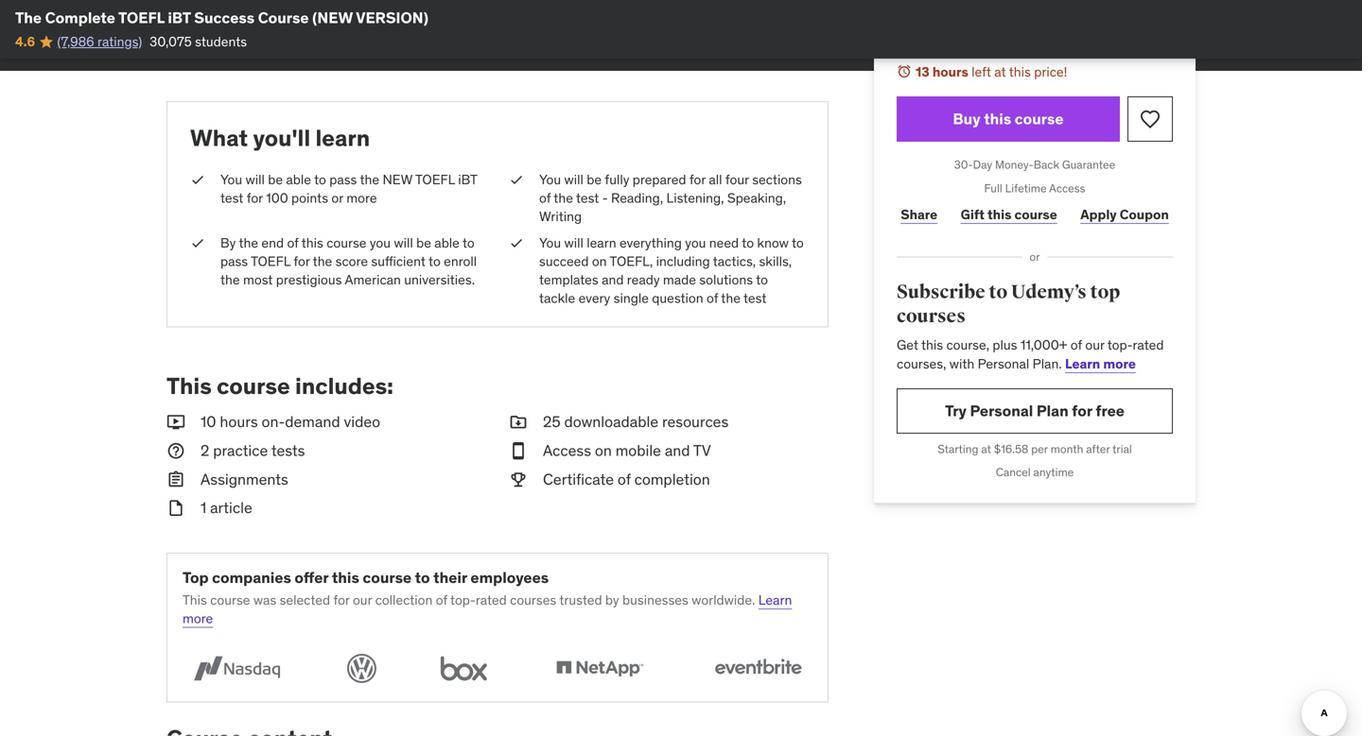 Task type: vqa. For each thing, say whether or not it's contained in the screenshot.
the "By the end of this course you will be able to pass TOEFL for the score sufficient to enroll the most prestigious American universities."
yes



Task type: describe. For each thing, give the bounding box(es) containing it.
prepared
[[633, 171, 686, 188]]

courses inside subscribe to udemy's top courses
[[897, 305, 966, 328]]

plan.
[[1033, 355, 1062, 373]]

wishlist image
[[1139, 108, 1162, 131]]

buy this course
[[953, 109, 1064, 129]]

score
[[335, 253, 368, 270]]

coupon
[[1120, 206, 1169, 223]]

the inside "you will be able to pass the new toefl ibt test for 100 points or more"
[[360, 171, 379, 188]]

learn for you'll
[[315, 124, 370, 152]]

small image for access on mobile and tv
[[509, 441, 528, 462]]

small image for 2 practice tests
[[166, 441, 185, 462]]

1 vertical spatial on
[[595, 441, 612, 461]]

test inside you will be fully prepared for all four sections of the test - reading, listening, speaking, writing
[[576, 190, 599, 207]]

including
[[656, 253, 710, 270]]

xsmall image for you
[[509, 171, 524, 189]]

eventbrite image
[[704, 651, 813, 687]]

this for this course includes:
[[166, 372, 212, 401]]

of down access on mobile and tv
[[618, 470, 631, 489]]

you inside by the end of this course you will be able to pass toefl for the score sufficient to enroll the most prestigious american universities.
[[370, 234, 391, 251]]

0 vertical spatial at
[[994, 63, 1006, 80]]

listening,
[[666, 190, 724, 207]]

volkswagen image
[[341, 651, 383, 687]]

practice
[[213, 441, 268, 461]]

will inside by the end of this course you will be able to pass toefl for the score sufficient to enroll the most prestigious american universities.
[[394, 234, 413, 251]]

buy this course button
[[897, 97, 1120, 142]]

will for you will be able to pass the new toefl ibt test for 100 points or more
[[245, 171, 265, 188]]

this course was selected for our collection of top-rated courses trusted by businesses worldwide.
[[183, 592, 755, 609]]

what you'll learn
[[190, 124, 370, 152]]

0 horizontal spatial our
[[353, 592, 372, 609]]

rated inside get this course, plus 11,000+ of our top-rated courses, with personal plan.
[[1133, 337, 1164, 354]]

money-
[[995, 158, 1034, 172]]

1 vertical spatial and
[[665, 441, 690, 461]]

personal inside get this course, plus 11,000+ of our top-rated courses, with personal plan.
[[978, 355, 1029, 373]]

toefl inside by the end of this course you will be able to pass toefl for the score sufficient to enroll the most prestigious american universities.
[[251, 253, 290, 270]]

need
[[709, 234, 739, 251]]

get
[[897, 337, 918, 354]]

25 downloadable resources
[[543, 412, 729, 432]]

to down the 'skills,' in the top of the page
[[756, 271, 768, 289]]

get this course, plus 11,000+ of our top-rated courses, with personal plan.
[[897, 337, 1164, 373]]

small image for 1 article
[[166, 498, 185, 519]]

trusted
[[559, 592, 602, 609]]

toefl,
[[610, 253, 653, 270]]

on inside you will learn everything you need to know to succeed on toefl, including tactics, skills, templates and ready made solutions to tackle every single question of the test
[[592, 253, 607, 270]]

ibt inside "you will be able to pass the new toefl ibt test for 100 points or more"
[[458, 171, 477, 188]]

universities.
[[404, 271, 475, 289]]

of inside you will be fully prepared for all four sections of the test - reading, listening, speaking, writing
[[539, 190, 551, 207]]

to inside "you will be able to pass the new toefl ibt test for 100 points or more"
[[314, 171, 326, 188]]

starting at $16.58 per month after trial cancel anytime
[[938, 442, 1132, 480]]

box image
[[432, 651, 496, 687]]

course language image
[[331, 16, 346, 31]]

top
[[183, 569, 209, 588]]

the
[[15, 8, 42, 27]]

reading,
[[611, 190, 663, 207]]

or inside "you will be able to pass the new toefl ibt test for 100 points or more"
[[331, 190, 343, 207]]

1 vertical spatial personal
[[970, 401, 1033, 421]]

businesses
[[622, 592, 688, 609]]

learn more for top companies offer this course to their employees
[[183, 592, 792, 627]]

to inside subscribe to udemy's top courses
[[989, 281, 1008, 304]]

you will learn everything you need to know to succeed on toefl, including tactics, skills, templates and ready made solutions to tackle every single question of the test
[[539, 234, 804, 307]]

0 horizontal spatial rated
[[476, 592, 507, 609]]

points
[[291, 190, 328, 207]]

you'll
[[253, 124, 310, 152]]

of inside by the end of this course you will be able to pass toefl for the score sufficient to enroll the most prestigious american universities.
[[287, 234, 299, 251]]

test inside you will learn everything you need to know to succeed on toefl, including tactics, skills, templates and ready made solutions to tackle every single question of the test
[[743, 290, 767, 307]]

xsmall image for last
[[166, 16, 182, 31]]

small image for certificate of completion
[[509, 469, 528, 491]]

course
[[258, 8, 309, 27]]

certificate of completion
[[543, 470, 710, 489]]

learn for subscribe to udemy's top courses
[[1065, 355, 1100, 373]]

question
[[652, 290, 703, 307]]

certificate
[[543, 470, 614, 489]]

full
[[984, 181, 1002, 196]]

starting
[[938, 442, 978, 457]]

free
[[1096, 401, 1125, 421]]

per
[[1031, 442, 1048, 457]]

anytime
[[1033, 466, 1074, 480]]

enroll
[[444, 253, 477, 270]]

day
[[973, 158, 992, 172]]

collection
[[375, 592, 433, 609]]

made
[[663, 271, 696, 289]]

1 article
[[201, 499, 252, 518]]

our inside get this course, plus 11,000+ of our top-rated courses, with personal plan.
[[1085, 337, 1104, 354]]

this right offer
[[332, 569, 359, 588]]

$16.58
[[994, 442, 1029, 457]]

to left their
[[415, 569, 430, 588]]

sections
[[752, 171, 802, 188]]

pass inside "you will be able to pass the new toefl ibt test for 100 points or more"
[[329, 171, 357, 188]]

test inside "you will be able to pass the new toefl ibt test for 100 points or more"
[[220, 190, 243, 207]]

course down companies
[[210, 592, 250, 609]]

for inside "you will be able to pass the new toefl ibt test for 100 points or more"
[[247, 190, 263, 207]]

the up prestigious
[[313, 253, 332, 270]]

hours for 13
[[933, 63, 968, 80]]

30-
[[954, 158, 973, 172]]

100
[[266, 190, 288, 207]]

learn more link for top companies offer this course to their employees
[[183, 592, 792, 627]]

2
[[201, 441, 209, 461]]

more for subscribe to udemy's top courses
[[1103, 355, 1136, 373]]

course up collection
[[363, 569, 412, 588]]

for down top companies offer this course to their employees
[[333, 592, 350, 609]]

alarm image
[[897, 64, 912, 79]]

able inside "you will be able to pass the new toefl ibt test for 100 points or more"
[[286, 171, 311, 188]]

ratings)
[[97, 33, 142, 50]]

completion
[[634, 470, 710, 489]]

10
[[201, 412, 216, 432]]

employees
[[471, 569, 549, 588]]

access inside 30-day money-back guarantee full lifetime access
[[1049, 181, 1085, 196]]

25
[[543, 412, 561, 432]]

share
[[901, 206, 938, 223]]

apply coupon button
[[1076, 196, 1173, 234]]

the inside you will learn everything you need to know to succeed on toefl, including tactics, skills, templates and ready made solutions to tackle every single question of the test
[[721, 290, 741, 307]]

small image for assignments
[[166, 469, 185, 491]]

price!
[[1034, 63, 1067, 80]]

this for this course was selected for our collection of top-rated courses trusted by businesses worldwide.
[[183, 592, 207, 609]]

learn more for subscribe to udemy's top courses
[[1065, 355, 1136, 373]]

downloadable
[[564, 412, 658, 432]]

tests
[[271, 441, 305, 461]]

by
[[605, 592, 619, 609]]

all
[[709, 171, 722, 188]]

courses,
[[897, 355, 946, 373]]

back
[[1034, 158, 1059, 172]]

left
[[972, 63, 991, 80]]

the right by in the top of the page
[[239, 234, 258, 251]]

solutions
[[699, 271, 753, 289]]

(7,986
[[57, 33, 94, 50]]

30,075
[[150, 33, 192, 50]]

you for you will be fully prepared for all four sections of the test - reading, listening, speaking, writing
[[539, 171, 561, 188]]

course inside button
[[1015, 109, 1064, 129]]

small image for 10 hours on-demand video
[[166, 412, 185, 433]]

more inside "you will be able to pass the new toefl ibt test for 100 points or more"
[[346, 190, 377, 207]]

mobile
[[615, 441, 661, 461]]

every
[[579, 290, 610, 307]]

this right gift
[[988, 206, 1012, 223]]

to up universities. at the top of the page
[[429, 253, 441, 270]]

article
[[210, 499, 252, 518]]

gift this course link
[[957, 196, 1061, 234]]

companies
[[212, 569, 291, 588]]

tackle
[[539, 290, 575, 307]]

the inside you will be fully prepared for all four sections of the test - reading, listening, speaking, writing
[[554, 190, 573, 207]]

everything
[[620, 234, 682, 251]]

0 horizontal spatial ibt
[[168, 8, 191, 27]]

ready
[[627, 271, 660, 289]]



Task type: locate. For each thing, give the bounding box(es) containing it.
toefl down 'end'
[[251, 253, 290, 270]]

11,000+
[[1020, 337, 1067, 354]]

1 vertical spatial xsmall image
[[509, 171, 524, 189]]

hours right 13
[[933, 63, 968, 80]]

you will be able to pass the new toefl ibt test for 100 points or more
[[220, 171, 477, 207]]

0 vertical spatial ibt
[[168, 8, 191, 27]]

0 vertical spatial and
[[602, 271, 624, 289]]

includes:
[[295, 372, 393, 401]]

courses down employees
[[510, 592, 556, 609]]

learn more link up free
[[1065, 355, 1136, 373]]

lifetime
[[1005, 181, 1047, 196]]

or
[[331, 190, 343, 207], [1030, 250, 1040, 265]]

toefl up ratings)
[[118, 8, 164, 27]]

on
[[592, 253, 607, 270], [595, 441, 612, 461]]

1 you from the left
[[370, 234, 391, 251]]

1
[[201, 499, 206, 518]]

1 horizontal spatial be
[[416, 234, 431, 251]]

will inside you will be fully prepared for all four sections of the test - reading, listening, speaking, writing
[[564, 171, 583, 188]]

1 vertical spatial learn
[[758, 592, 792, 609]]

apply
[[1080, 206, 1117, 223]]

udemy's
[[1011, 281, 1087, 304]]

what
[[190, 124, 248, 152]]

30,075 students
[[150, 33, 247, 50]]

the left "most"
[[220, 271, 240, 289]]

tab list
[[874, 0, 1043, 14]]

0 vertical spatial hours
[[933, 63, 968, 80]]

more right points at the top left of the page
[[346, 190, 377, 207]]

1 horizontal spatial toefl
[[251, 253, 290, 270]]

1 vertical spatial small image
[[166, 498, 185, 519]]

and up every
[[602, 271, 624, 289]]

4.6
[[15, 33, 35, 50]]

small image
[[166, 412, 185, 433], [509, 412, 528, 433], [166, 441, 185, 462], [166, 469, 185, 491], [509, 469, 528, 491]]

will for you will learn everything you need to know to succeed on toefl, including tactics, skills, templates and ready made solutions to tackle every single question of the test
[[564, 234, 583, 251]]

fully
[[605, 171, 629, 188]]

templates
[[539, 271, 598, 289]]

succeed
[[539, 253, 589, 270]]

for left 100
[[247, 190, 263, 207]]

1 vertical spatial rated
[[476, 592, 507, 609]]

to left udemy's
[[989, 281, 1008, 304]]

of right 11,000+
[[1071, 337, 1082, 354]]

1 horizontal spatial our
[[1085, 337, 1104, 354]]

course down lifetime
[[1015, 206, 1057, 223]]

1 vertical spatial able
[[434, 234, 460, 251]]

1 vertical spatial ibt
[[458, 171, 477, 188]]

able up points at the top left of the page
[[286, 171, 311, 188]]

0 vertical spatial learn
[[315, 124, 370, 152]]

2 horizontal spatial be
[[587, 171, 602, 188]]

demand
[[285, 412, 340, 432]]

at inside starting at $16.58 per month after trial cancel anytime
[[981, 442, 991, 457]]

and
[[602, 271, 624, 289], [665, 441, 690, 461]]

for inside by the end of this course you will be able to pass toefl for the score sufficient to enroll the most prestigious american universities.
[[294, 253, 310, 270]]

our right 11,000+
[[1085, 337, 1104, 354]]

of down the 'solutions'
[[707, 290, 718, 307]]

for left all
[[689, 171, 706, 188]]

0 vertical spatial top-
[[1107, 337, 1133, 354]]

or up udemy's
[[1030, 250, 1040, 265]]

0 horizontal spatial learn
[[315, 124, 370, 152]]

single
[[614, 290, 649, 307]]

on-
[[262, 412, 285, 432]]

you will be fully prepared for all four sections of the test - reading, listening, speaking, writing
[[539, 171, 802, 225]]

by the end of this course you will be able to pass toefl for the score sufficient to enroll the most prestigious american universities.
[[220, 234, 477, 289]]

trial
[[1112, 442, 1132, 457]]

and left the tv
[[665, 441, 690, 461]]

nasdaq image
[[183, 651, 291, 687]]

1 horizontal spatial learn more
[[1065, 355, 1136, 373]]

speaking,
[[727, 190, 786, 207]]

personal down "plus"
[[978, 355, 1029, 373]]

small image for 25 downloadable resources
[[509, 412, 528, 433]]

learn for top companies offer this course to their employees
[[758, 592, 792, 609]]

1 horizontal spatial xsmall image
[[509, 171, 524, 189]]

this down top
[[183, 592, 207, 609]]

this inside button
[[984, 109, 1011, 129]]

more down top
[[183, 610, 213, 627]]

0 horizontal spatial pass
[[220, 253, 248, 270]]

1 vertical spatial at
[[981, 442, 991, 457]]

of right 'end'
[[287, 234, 299, 251]]

gift this course
[[961, 206, 1057, 223]]

1 vertical spatial more
[[1103, 355, 1136, 373]]

guarantee
[[1062, 158, 1115, 172]]

1 vertical spatial this
[[183, 592, 207, 609]]

0 horizontal spatial and
[[602, 271, 624, 289]]

0 horizontal spatial learn
[[758, 592, 792, 609]]

1 horizontal spatial access
[[1049, 181, 1085, 196]]

0 vertical spatial this
[[166, 372, 212, 401]]

learn more down employees
[[183, 592, 792, 627]]

be for -
[[587, 171, 602, 188]]

plus
[[993, 337, 1017, 354]]

at
[[994, 63, 1006, 80], [981, 442, 991, 457]]

buy
[[953, 109, 981, 129]]

this
[[166, 372, 212, 401], [183, 592, 207, 609]]

this up 10
[[166, 372, 212, 401]]

you up including
[[685, 234, 706, 251]]

top companies offer this course to their employees
[[183, 569, 549, 588]]

learn
[[1065, 355, 1100, 373], [758, 592, 792, 609]]

at right left
[[994, 63, 1006, 80]]

be inside you will be fully prepared for all four sections of the test - reading, listening, speaking, writing
[[587, 171, 602, 188]]

the left "new"
[[360, 171, 379, 188]]

able
[[286, 171, 311, 188], [434, 234, 460, 251]]

you inside you will be fully prepared for all four sections of the test - reading, listening, speaking, writing
[[539, 171, 561, 188]]

you up succeed
[[539, 234, 561, 251]]

access up certificate
[[543, 441, 591, 461]]

0 horizontal spatial xsmall image
[[166, 16, 182, 31]]

learn right worldwide. on the right of page
[[758, 592, 792, 609]]

you for you will learn everything you need to know to succeed on toefl, including tactics, skills, templates and ready made solutions to tackle every single question of the test
[[539, 234, 561, 251]]

2 vertical spatial more
[[183, 610, 213, 627]]

ibt
[[168, 8, 191, 27], [458, 171, 477, 188]]

(new
[[312, 8, 353, 27]]

our down top companies offer this course to their employees
[[353, 592, 372, 609]]

2 horizontal spatial more
[[1103, 355, 1136, 373]]

course,
[[946, 337, 989, 354]]

tv
[[693, 441, 711, 461]]

by
[[220, 234, 236, 251]]

will inside you will learn everything you need to know to succeed on toefl, including tactics, skills, templates and ready made solutions to tackle every single question of the test
[[564, 234, 583, 251]]

of up the writing at the left of the page
[[539, 190, 551, 207]]

or right points at the top left of the page
[[331, 190, 343, 207]]

course up score
[[327, 234, 367, 251]]

1 horizontal spatial rated
[[1133, 337, 1164, 354]]

top- down top
[[1107, 337, 1133, 354]]

this right buy
[[984, 109, 1011, 129]]

0 horizontal spatial at
[[981, 442, 991, 457]]

this course includes:
[[166, 372, 393, 401]]

of inside get this course, plus 11,000+ of our top-rated courses, with personal plan.
[[1071, 337, 1082, 354]]

1 horizontal spatial ibt
[[458, 171, 477, 188]]

1 vertical spatial learn
[[587, 234, 616, 251]]

pass left "new"
[[329, 171, 357, 188]]

1 vertical spatial access
[[543, 441, 591, 461]]

this inside by the end of this course you will be able to pass toefl for the score sufficient to enroll the most prestigious american universities.
[[301, 234, 323, 251]]

worldwide.
[[692, 592, 755, 609]]

0 horizontal spatial or
[[331, 190, 343, 207]]

more
[[346, 190, 377, 207], [1103, 355, 1136, 373], [183, 610, 213, 627]]

13 hours left at this price!
[[916, 63, 1067, 80]]

will up the writing at the left of the page
[[564, 171, 583, 188]]

1 horizontal spatial top-
[[1107, 337, 1133, 354]]

will up sufficient
[[394, 234, 413, 251]]

more for top companies offer this course to their employees
[[183, 610, 213, 627]]

0 vertical spatial rated
[[1133, 337, 1164, 354]]

learn right the plan. at the right of page
[[1065, 355, 1100, 373]]

30-day money-back guarantee full lifetime access
[[954, 158, 1115, 196]]

be up 100
[[268, 171, 283, 188]]

1 vertical spatial pass
[[220, 253, 248, 270]]

more up free
[[1103, 355, 1136, 373]]

able inside by the end of this course you will be able to pass toefl for the score sufficient to enroll the most prestigious american universities.
[[434, 234, 460, 251]]

small image
[[509, 441, 528, 462], [166, 498, 185, 519]]

be
[[268, 171, 283, 188], [587, 171, 602, 188], [416, 234, 431, 251]]

plan
[[1037, 401, 1069, 421]]

toefl inside "you will be able to pass the new toefl ibt test for 100 points or more"
[[415, 171, 455, 188]]

0 vertical spatial personal
[[978, 355, 1029, 373]]

0 horizontal spatial more
[[183, 610, 213, 627]]

2 vertical spatial toefl
[[251, 253, 290, 270]]

course up on-
[[217, 372, 290, 401]]

skills,
[[759, 253, 792, 270]]

1 horizontal spatial learn
[[587, 234, 616, 251]]

test down the 'solutions'
[[743, 290, 767, 307]]

will inside "you will be able to pass the new toefl ibt test for 100 points or more"
[[245, 171, 265, 188]]

0 horizontal spatial learn more
[[183, 592, 792, 627]]

last
[[189, 15, 215, 32]]

end
[[261, 234, 284, 251]]

for up prestigious
[[294, 253, 310, 270]]

0 vertical spatial learn more link
[[1065, 355, 1136, 373]]

hours up practice
[[220, 412, 258, 432]]

1 vertical spatial learn more
[[183, 592, 792, 627]]

at left $16.58
[[981, 442, 991, 457]]

0 vertical spatial learn more
[[1065, 355, 1136, 373]]

1 horizontal spatial test
[[576, 190, 599, 207]]

learn inside you will learn everything you need to know to succeed on toefl, including tactics, skills, templates and ready made solutions to tackle every single question of the test
[[587, 234, 616, 251]]

on down downloadable
[[595, 441, 612, 461]]

hours
[[933, 63, 968, 80], [220, 412, 258, 432]]

of down their
[[436, 592, 447, 609]]

top- inside get this course, plus 11,000+ of our top-rated courses, with personal plan.
[[1107, 337, 1133, 354]]

subscribe
[[897, 281, 985, 304]]

cancel
[[996, 466, 1031, 480]]

xsmall image for by the end of this course you will be able to pass toefl for the score sufficient to enroll the most prestigious american universities.
[[190, 234, 205, 252]]

1 horizontal spatial learn
[[1065, 355, 1100, 373]]

ibt right "new"
[[458, 171, 477, 188]]

writing
[[539, 208, 582, 225]]

course up the "back"
[[1015, 109, 1064, 129]]

0 vertical spatial more
[[346, 190, 377, 207]]

1 horizontal spatial hours
[[933, 63, 968, 80]]

be up sufficient
[[416, 234, 431, 251]]

you inside you will learn everything you need to know to succeed on toefl, including tactics, skills, templates and ready made solutions to tackle every single question of the test
[[685, 234, 706, 251]]

0 horizontal spatial be
[[268, 171, 283, 188]]

to right know
[[792, 234, 804, 251]]

1 vertical spatial courses
[[510, 592, 556, 609]]

0 vertical spatial our
[[1085, 337, 1104, 354]]

1 horizontal spatial courses
[[897, 305, 966, 328]]

you up sufficient
[[370, 234, 391, 251]]

will up succeed
[[564, 234, 583, 251]]

netapp image
[[545, 651, 654, 687]]

1 vertical spatial or
[[1030, 250, 1040, 265]]

be left fully in the top of the page
[[587, 171, 602, 188]]

toefl right "new"
[[415, 171, 455, 188]]

video
[[344, 412, 380, 432]]

1 horizontal spatial pass
[[329, 171, 357, 188]]

1 horizontal spatial or
[[1030, 250, 1040, 265]]

on left toefl,
[[592, 253, 607, 270]]

0 horizontal spatial small image
[[166, 498, 185, 519]]

this inside get this course, plus 11,000+ of our top-rated courses, with personal plan.
[[921, 337, 943, 354]]

you up the writing at the left of the page
[[539, 171, 561, 188]]

for left free
[[1072, 401, 1092, 421]]

test up by in the top of the page
[[220, 190, 243, 207]]

0 vertical spatial learn
[[1065, 355, 1100, 373]]

learn for will
[[587, 234, 616, 251]]

for inside you will be fully prepared for all four sections of the test - reading, listening, speaking, writing
[[689, 171, 706, 188]]

the up the writing at the left of the page
[[554, 190, 573, 207]]

0 horizontal spatial hours
[[220, 412, 258, 432]]

pass inside by the end of this course you will be able to pass toefl for the score sufficient to enroll the most prestigious american universities.
[[220, 253, 248, 270]]

learn more link for subscribe to udemy's top courses
[[1065, 355, 1136, 373]]

1 horizontal spatial more
[[346, 190, 377, 207]]

resources
[[662, 412, 729, 432]]

learn more up free
[[1065, 355, 1136, 373]]

test left '-'
[[576, 190, 599, 207]]

1 vertical spatial learn more link
[[183, 592, 792, 627]]

2 practice tests
[[201, 441, 305, 461]]

xsmall image
[[190, 171, 205, 189], [190, 234, 205, 252], [509, 234, 524, 252]]

0 vertical spatial xsmall image
[[166, 16, 182, 31]]

version)
[[356, 8, 428, 27]]

ibt up 30,075
[[168, 8, 191, 27]]

0 horizontal spatial able
[[286, 171, 311, 188]]

learn more link down employees
[[183, 592, 792, 627]]

2 you from the left
[[685, 234, 706, 251]]

0 horizontal spatial test
[[220, 190, 243, 207]]

0 horizontal spatial learn more link
[[183, 592, 792, 627]]

0 horizontal spatial access
[[543, 441, 591, 461]]

subscribe to udemy's top courses
[[897, 281, 1120, 328]]

the down the 'solutions'
[[721, 290, 741, 307]]

1 horizontal spatial you
[[685, 234, 706, 251]]

this left price!
[[1009, 63, 1031, 80]]

xsmall image
[[166, 16, 182, 31], [509, 171, 524, 189]]

top
[[1090, 281, 1120, 304]]

new
[[383, 171, 412, 188]]

selected
[[280, 592, 330, 609]]

2 horizontal spatial test
[[743, 290, 767, 307]]

courses down subscribe
[[897, 305, 966, 328]]

of inside you will learn everything you need to know to succeed on toefl, including tactics, skills, templates and ready made solutions to tackle every single question of the test
[[707, 290, 718, 307]]

learn up "you will be able to pass the new toefl ibt test for 100 points or more"
[[315, 124, 370, 152]]

1 horizontal spatial and
[[665, 441, 690, 461]]

1 vertical spatial hours
[[220, 412, 258, 432]]

0 horizontal spatial toefl
[[118, 8, 164, 27]]

0 vertical spatial pass
[[329, 171, 357, 188]]

be inside by the end of this course you will be able to pass toefl for the score sufficient to enroll the most prestigious american universities.
[[416, 234, 431, 251]]

0 vertical spatial small image
[[509, 441, 528, 462]]

1 vertical spatial our
[[353, 592, 372, 609]]

0 horizontal spatial you
[[370, 234, 391, 251]]

this up prestigious
[[301, 234, 323, 251]]

0 vertical spatial access
[[1049, 181, 1085, 196]]

0 horizontal spatial courses
[[510, 592, 556, 609]]

success
[[194, 8, 255, 27]]

prestigious
[[276, 271, 342, 289]]

and inside you will learn everything you need to know to succeed on toefl, including tactics, skills, templates and ready made solutions to tackle every single question of the test
[[602, 271, 624, 289]]

was
[[253, 592, 276, 609]]

toefl
[[118, 8, 164, 27], [415, 171, 455, 188], [251, 253, 290, 270]]

to up points at the top left of the page
[[314, 171, 326, 188]]

closed captions image
[[412, 16, 427, 31]]

able up 'enroll'
[[434, 234, 460, 251]]

american
[[345, 271, 401, 289]]

you for you will be able to pass the new toefl ibt test for 100 points or more
[[220, 171, 242, 188]]

top- down their
[[450, 592, 476, 609]]

complete
[[45, 8, 115, 27]]

the
[[360, 171, 379, 188], [554, 190, 573, 207], [239, 234, 258, 251], [313, 253, 332, 270], [220, 271, 240, 289], [721, 290, 741, 307]]

1 horizontal spatial at
[[994, 63, 1006, 80]]

xsmall image for you will learn everything you need to know to succeed on toefl, including tactics, skills, templates and ready made solutions to tackle every single question of the test
[[509, 234, 524, 252]]

to up 'enroll'
[[463, 234, 475, 251]]

13
[[916, 63, 930, 80]]

4/2022
[[270, 15, 316, 32]]

0 vertical spatial toefl
[[118, 8, 164, 27]]

1 horizontal spatial small image
[[509, 441, 528, 462]]

course inside by the end of this course you will be able to pass toefl for the score sufficient to enroll the most prestigious american universities.
[[327, 234, 367, 251]]

0 vertical spatial able
[[286, 171, 311, 188]]

learn more link
[[1065, 355, 1136, 373], [183, 592, 792, 627]]

1 horizontal spatial able
[[434, 234, 460, 251]]

xsmall image for you will be able to pass the new toefl ibt test for 100 points or more
[[190, 171, 205, 189]]

assignments
[[201, 470, 288, 489]]

their
[[433, 569, 467, 588]]

course
[[1015, 109, 1064, 129], [1015, 206, 1057, 223], [327, 234, 367, 251], [217, 372, 290, 401], [363, 569, 412, 588], [210, 592, 250, 609]]

to up tactics,
[[742, 234, 754, 251]]

personal up $16.58
[[970, 401, 1033, 421]]

be inside "you will be able to pass the new toefl ibt test for 100 points or more"
[[268, 171, 283, 188]]

you down the what
[[220, 171, 242, 188]]

0 vertical spatial courses
[[897, 305, 966, 328]]

you inside you will learn everything you need to know to succeed on toefl, including tactics, skills, templates and ready made solutions to tackle every single question of the test
[[539, 234, 561, 251]]

1 vertical spatial toefl
[[415, 171, 455, 188]]

2 horizontal spatial toefl
[[415, 171, 455, 188]]

access down the "back"
[[1049, 181, 1085, 196]]

0 horizontal spatial top-
[[450, 592, 476, 609]]

pass down by in the top of the page
[[220, 253, 248, 270]]

will for you will be fully prepared for all four sections of the test - reading, listening, speaking, writing
[[564, 171, 583, 188]]

you inside "you will be able to pass the new toefl ibt test for 100 points or more"
[[220, 171, 242, 188]]

0 vertical spatial or
[[331, 190, 343, 207]]

10 hours on-demand video
[[201, 412, 380, 432]]

1 horizontal spatial learn more link
[[1065, 355, 1136, 373]]

share button
[[897, 196, 942, 234]]

learn up toefl,
[[587, 234, 616, 251]]

be for 100
[[268, 171, 283, 188]]

this up 'courses,'
[[921, 337, 943, 354]]

0 vertical spatial on
[[592, 253, 607, 270]]

1 vertical spatial top-
[[450, 592, 476, 609]]

hours for 10
[[220, 412, 258, 432]]

will down what you'll learn
[[245, 171, 265, 188]]



